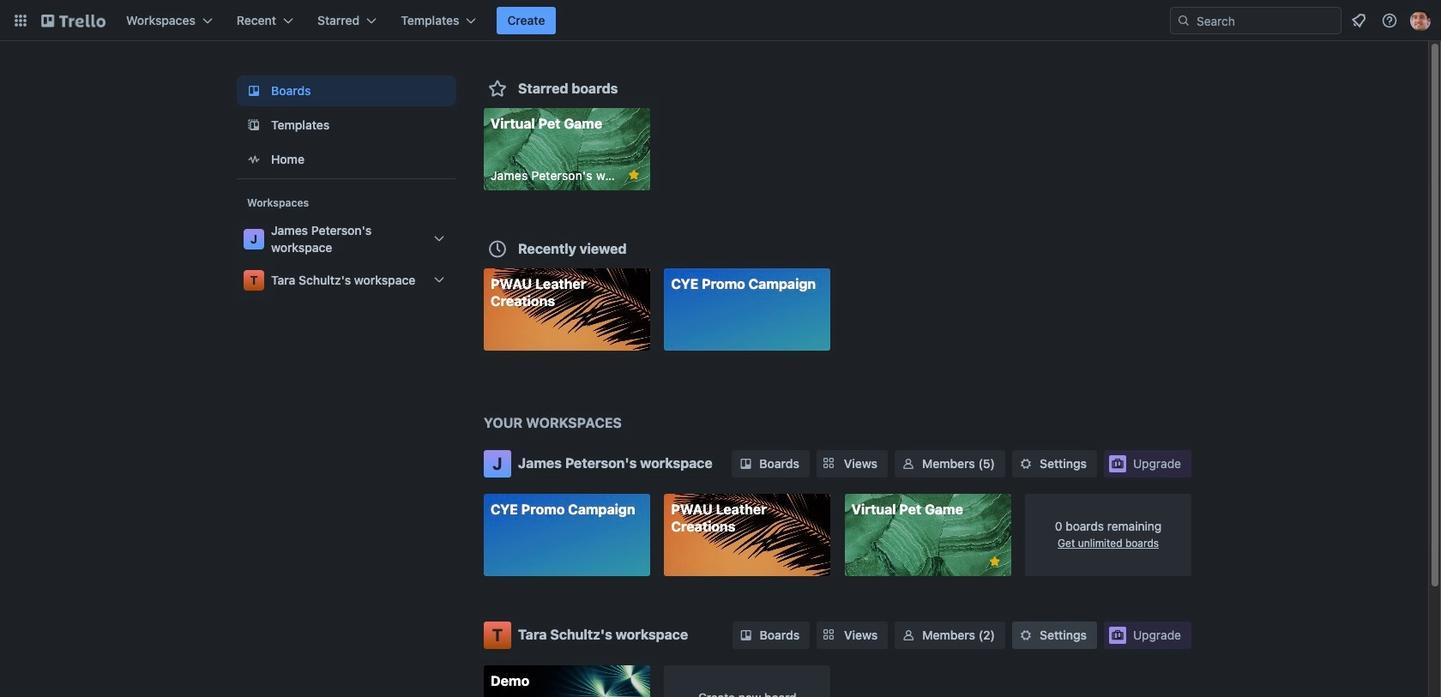Task type: locate. For each thing, give the bounding box(es) containing it.
board image
[[244, 81, 264, 101]]

sm image
[[738, 456, 755, 473], [900, 456, 918, 473], [1018, 456, 1035, 473], [901, 627, 918, 644]]

james peterson (jamespeterson93) image
[[1411, 10, 1432, 31]]

back to home image
[[41, 7, 106, 34]]

1 horizontal spatial sm image
[[1018, 627, 1035, 644]]

open information menu image
[[1382, 12, 1399, 29]]

search image
[[1178, 14, 1191, 27]]

1 sm image from the left
[[738, 627, 755, 644]]

sm image
[[738, 627, 755, 644], [1018, 627, 1035, 644]]

template board image
[[244, 115, 264, 136]]

0 horizontal spatial sm image
[[738, 627, 755, 644]]



Task type: describe. For each thing, give the bounding box(es) containing it.
primary element
[[0, 0, 1442, 41]]

Search field
[[1171, 7, 1342, 34]]

click to unstar this board. it will be removed from your starred list. image
[[626, 167, 642, 183]]

0 notifications image
[[1349, 10, 1370, 31]]

2 sm image from the left
[[1018, 627, 1035, 644]]

home image
[[244, 149, 264, 170]]



Task type: vqa. For each thing, say whether or not it's contained in the screenshot.
James Peterson (jamespeterson93) Icon
yes



